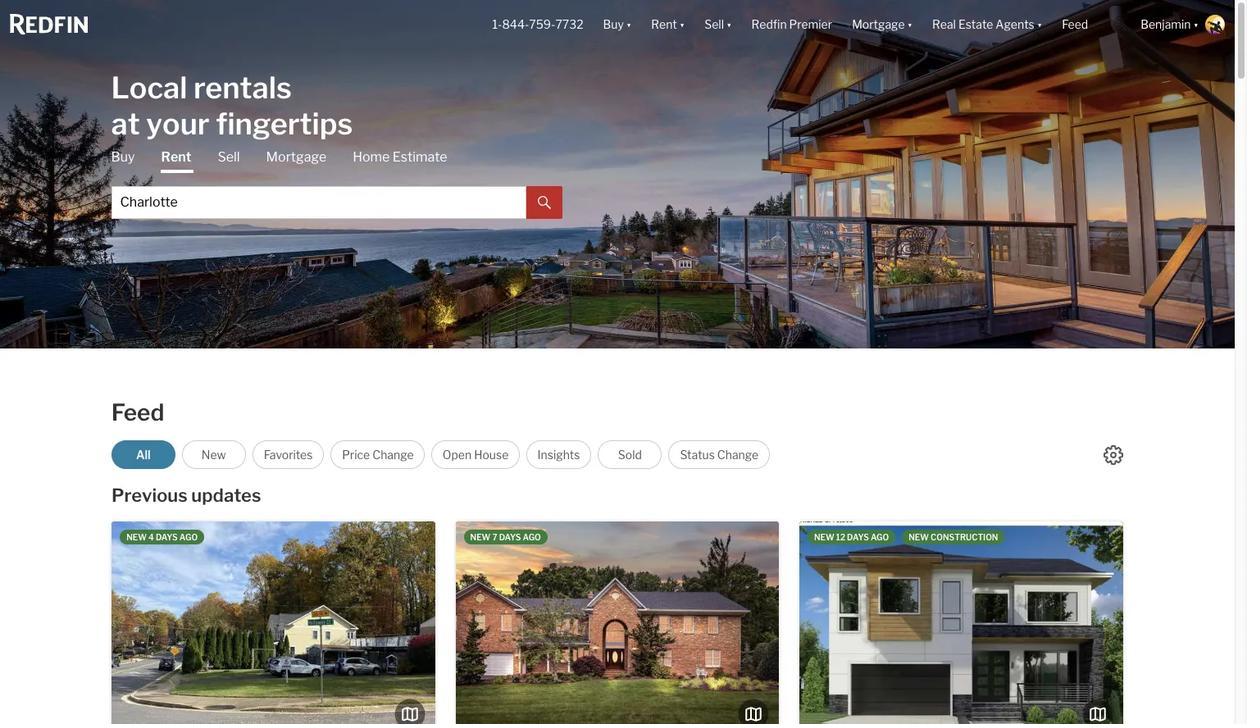Task type: locate. For each thing, give the bounding box(es) containing it.
1 horizontal spatial days
[[499, 533, 521, 542]]

open house
[[443, 448, 509, 462]]

buy ▾ button
[[604, 0, 632, 49]]

photo of 424 yeonas dr sw, vienna, va 22180 image
[[800, 522, 1124, 725]]

1-844-759-7732
[[493, 18, 584, 31]]

4
[[149, 533, 154, 542]]

▾ for sell ▾
[[727, 18, 732, 31]]

1 ago from the left
[[180, 533, 198, 542]]

0 horizontal spatial mortgage
[[266, 149, 327, 165]]

2 ▾ from the left
[[680, 18, 685, 31]]

▾
[[627, 18, 632, 31], [680, 18, 685, 31], [727, 18, 732, 31], [908, 18, 913, 31], [1038, 18, 1043, 31], [1194, 18, 1200, 31]]

Insights radio
[[526, 441, 592, 469]]

1 vertical spatial buy
[[111, 149, 135, 165]]

buy right 7732
[[604, 18, 624, 31]]

ago for new 7 days ago
[[523, 533, 541, 542]]

new for new 7 days ago
[[471, 533, 491, 542]]

0 horizontal spatial ago
[[180, 533, 198, 542]]

Favorites radio
[[253, 441, 324, 469]]

change
[[373, 448, 414, 462], [718, 448, 759, 462]]

user photo image
[[1206, 15, 1226, 34]]

2 new from the left
[[471, 533, 491, 542]]

favorites
[[264, 448, 313, 462]]

new left 12
[[815, 533, 835, 542]]

rent for rent ▾
[[652, 18, 678, 31]]

ago right 4
[[180, 533, 198, 542]]

3 new from the left
[[815, 533, 835, 542]]

new
[[127, 533, 147, 542], [471, 533, 491, 542], [815, 533, 835, 542], [909, 533, 930, 542]]

buy inside dropdown button
[[604, 18, 624, 31]]

buy ▾
[[604, 18, 632, 31]]

rent ▾ button
[[652, 0, 685, 49]]

home estimate
[[353, 149, 448, 165]]

mortgage for mortgage
[[266, 149, 327, 165]]

sell inside dropdown button
[[705, 18, 725, 31]]

insights
[[538, 448, 580, 462]]

previous
[[112, 485, 188, 506]]

▾ right agents
[[1038, 18, 1043, 31]]

1-844-759-7732 link
[[493, 18, 584, 31]]

option group
[[111, 441, 771, 469]]

▾ for rent ▾
[[680, 18, 685, 31]]

4 new from the left
[[909, 533, 930, 542]]

tab list
[[111, 148, 562, 219]]

mortgage inside dropdown button
[[853, 18, 905, 31]]

change inside the status change 'radio'
[[718, 448, 759, 462]]

buy
[[604, 18, 624, 31], [111, 149, 135, 165]]

mortgage down fingertips
[[266, 149, 327, 165]]

ago right 12
[[871, 533, 890, 542]]

1 vertical spatial feed
[[111, 399, 164, 427]]

0 horizontal spatial sell
[[218, 149, 240, 165]]

feed up "all" option
[[111, 399, 164, 427]]

mortgage left real
[[853, 18, 905, 31]]

redfin
[[752, 18, 787, 31]]

rent right the 'buy ▾'
[[652, 18, 678, 31]]

at
[[111, 105, 140, 142]]

▾ left real
[[908, 18, 913, 31]]

Price Change radio
[[331, 441, 425, 469]]

▾ left the rent ▾
[[627, 18, 632, 31]]

change right status
[[718, 448, 759, 462]]

2 days from the left
[[499, 533, 521, 542]]

rent inside rent ▾ dropdown button
[[652, 18, 678, 31]]

1 horizontal spatial mortgage
[[853, 18, 905, 31]]

new construction
[[909, 533, 999, 542]]

1 horizontal spatial rent
[[652, 18, 678, 31]]

buy down at
[[111, 149, 135, 165]]

1 horizontal spatial change
[[718, 448, 759, 462]]

days right 12
[[848, 533, 870, 542]]

change for status change
[[718, 448, 759, 462]]

feed
[[1063, 18, 1089, 31], [111, 399, 164, 427]]

1 vertical spatial rent
[[161, 149, 191, 165]]

new left 4
[[127, 533, 147, 542]]

0 horizontal spatial days
[[156, 533, 178, 542]]

new left 7
[[471, 533, 491, 542]]

status change
[[681, 448, 759, 462]]

1 horizontal spatial ago
[[523, 533, 541, 542]]

0 vertical spatial mortgage
[[853, 18, 905, 31]]

real estate agents ▾ link
[[933, 0, 1043, 49]]

0 horizontal spatial change
[[373, 448, 414, 462]]

0 vertical spatial buy
[[604, 18, 624, 31]]

sell
[[705, 18, 725, 31], [218, 149, 240, 165]]

open
[[443, 448, 472, 462]]

price
[[342, 448, 370, 462]]

days right 7
[[499, 533, 521, 542]]

sell ▾
[[705, 18, 732, 31]]

benjamin
[[1141, 18, 1192, 31]]

0 vertical spatial rent
[[652, 18, 678, 31]]

real estate agents ▾ button
[[923, 0, 1053, 49]]

2 horizontal spatial ago
[[871, 533, 890, 542]]

▾ for mortgage ▾
[[908, 18, 913, 31]]

0 vertical spatial sell
[[705, 18, 725, 31]]

change right price
[[373, 448, 414, 462]]

ago right 7
[[523, 533, 541, 542]]

redfin premier
[[752, 18, 833, 31]]

▾ for benjamin ▾
[[1194, 18, 1200, 31]]

1 change from the left
[[373, 448, 414, 462]]

change for price change
[[373, 448, 414, 462]]

Open House radio
[[432, 441, 520, 469]]

▾ left 'user photo'
[[1194, 18, 1200, 31]]

2 change from the left
[[718, 448, 759, 462]]

photo of 401 ne holloway ct, vienna, va 22180 image
[[112, 522, 436, 725]]

buy ▾ button
[[594, 0, 642, 49]]

sell down local rentals at your fingertips
[[218, 149, 240, 165]]

ago for new 4 days ago
[[180, 533, 198, 542]]

new for new construction
[[909, 533, 930, 542]]

days
[[156, 533, 178, 542], [499, 533, 521, 542], [848, 533, 870, 542]]

rent down your
[[161, 149, 191, 165]]

2 horizontal spatial days
[[848, 533, 870, 542]]

1 days from the left
[[156, 533, 178, 542]]

3 ago from the left
[[871, 533, 890, 542]]

sell right the rent ▾
[[705, 18, 725, 31]]

days right 4
[[156, 533, 178, 542]]

1 ▾ from the left
[[627, 18, 632, 31]]

ago for new 12 days ago
[[871, 533, 890, 542]]

1 vertical spatial mortgage
[[266, 149, 327, 165]]

ago
[[180, 533, 198, 542], [523, 533, 541, 542], [871, 533, 890, 542]]

1 vertical spatial sell
[[218, 149, 240, 165]]

change inside the "price change" radio
[[373, 448, 414, 462]]

2 ago from the left
[[523, 533, 541, 542]]

real estate agents ▾
[[933, 18, 1043, 31]]

3 days from the left
[[848, 533, 870, 542]]

home estimate link
[[353, 148, 448, 166]]

premier
[[790, 18, 833, 31]]

submit search image
[[538, 196, 551, 209]]

3 ▾ from the left
[[727, 18, 732, 31]]

▾ left sell ▾
[[680, 18, 685, 31]]

new left construction
[[909, 533, 930, 542]]

▾ left "redfin"
[[727, 18, 732, 31]]

0 vertical spatial feed
[[1063, 18, 1089, 31]]

6 ▾ from the left
[[1194, 18, 1200, 31]]

1 horizontal spatial sell
[[705, 18, 725, 31]]

rent inside tab list
[[161, 149, 191, 165]]

1 horizontal spatial buy
[[604, 18, 624, 31]]

feed button
[[1053, 0, 1132, 49]]

redfin premier button
[[742, 0, 843, 49]]

home
[[353, 149, 390, 165]]

local
[[111, 69, 187, 105]]

0 horizontal spatial feed
[[111, 399, 164, 427]]

mortgage ▾
[[853, 18, 913, 31]]

4 ▾ from the left
[[908, 18, 913, 31]]

estate
[[959, 18, 994, 31]]

feed inside button
[[1063, 18, 1089, 31]]

0 horizontal spatial rent
[[161, 149, 191, 165]]

5 ▾ from the left
[[1038, 18, 1043, 31]]

0 horizontal spatial buy
[[111, 149, 135, 165]]

1 horizontal spatial feed
[[1063, 18, 1089, 31]]

1 new from the left
[[127, 533, 147, 542]]

feed right agents
[[1063, 18, 1089, 31]]

mortgage link
[[266, 148, 327, 166]]

mortgage
[[853, 18, 905, 31], [266, 149, 327, 165]]

rent
[[652, 18, 678, 31], [161, 149, 191, 165]]



Task type: describe. For each thing, give the bounding box(es) containing it.
All radio
[[111, 441, 175, 469]]

mortgage ▾ button
[[843, 0, 923, 49]]

photo of 3130 barbara ln, fairfax, va 22031 image
[[456, 522, 780, 725]]

buy for buy
[[111, 149, 135, 165]]

previous updates
[[112, 485, 261, 506]]

1-
[[493, 18, 503, 31]]

real
[[933, 18, 957, 31]]

12
[[837, 533, 846, 542]]

your
[[146, 105, 210, 142]]

days for 12
[[848, 533, 870, 542]]

local rentals at your fingertips
[[111, 69, 353, 142]]

mortgage ▾ button
[[853, 0, 913, 49]]

agents
[[996, 18, 1035, 31]]

new for new 12 days ago
[[815, 533, 835, 542]]

rent ▾
[[652, 18, 685, 31]]

sell ▾ button
[[695, 0, 742, 49]]

mortgage for mortgage ▾
[[853, 18, 905, 31]]

status
[[681, 448, 715, 462]]

rent link
[[161, 148, 191, 173]]

days for 4
[[156, 533, 178, 542]]

City, Address, School, Building, ZIP search field
[[111, 186, 526, 219]]

new for new 4 days ago
[[127, 533, 147, 542]]

▾ for buy ▾
[[627, 18, 632, 31]]

sell link
[[218, 148, 240, 166]]

new 4 days ago
[[127, 533, 198, 542]]

new
[[202, 448, 226, 462]]

house
[[474, 448, 509, 462]]

fingertips
[[216, 105, 353, 142]]

option group containing all
[[111, 441, 771, 469]]

tab list containing buy
[[111, 148, 562, 219]]

days for 7
[[499, 533, 521, 542]]

estimate
[[393, 149, 448, 165]]

sell ▾ button
[[705, 0, 732, 49]]

rentals
[[194, 69, 292, 105]]

new 12 days ago
[[815, 533, 890, 542]]

844-
[[503, 18, 529, 31]]

New radio
[[182, 441, 246, 469]]

benjamin ▾
[[1141, 18, 1200, 31]]

sell for sell ▾
[[705, 18, 725, 31]]

construction
[[931, 533, 999, 542]]

buy link
[[111, 148, 135, 166]]

rent for rent
[[161, 149, 191, 165]]

Sold radio
[[598, 441, 662, 469]]

7732
[[556, 18, 584, 31]]

updates
[[191, 485, 261, 506]]

new 7 days ago
[[471, 533, 541, 542]]

buy for buy ▾
[[604, 18, 624, 31]]

sold
[[618, 448, 642, 462]]

price change
[[342, 448, 414, 462]]

7
[[493, 533, 498, 542]]

all
[[136, 448, 151, 462]]

759-
[[529, 18, 556, 31]]

rent ▾ button
[[642, 0, 695, 49]]

sell for sell
[[218, 149, 240, 165]]

Status Change radio
[[669, 441, 771, 469]]



Task type: vqa. For each thing, say whether or not it's contained in the screenshot.
City, Address, School, Agent, Zip search box
no



